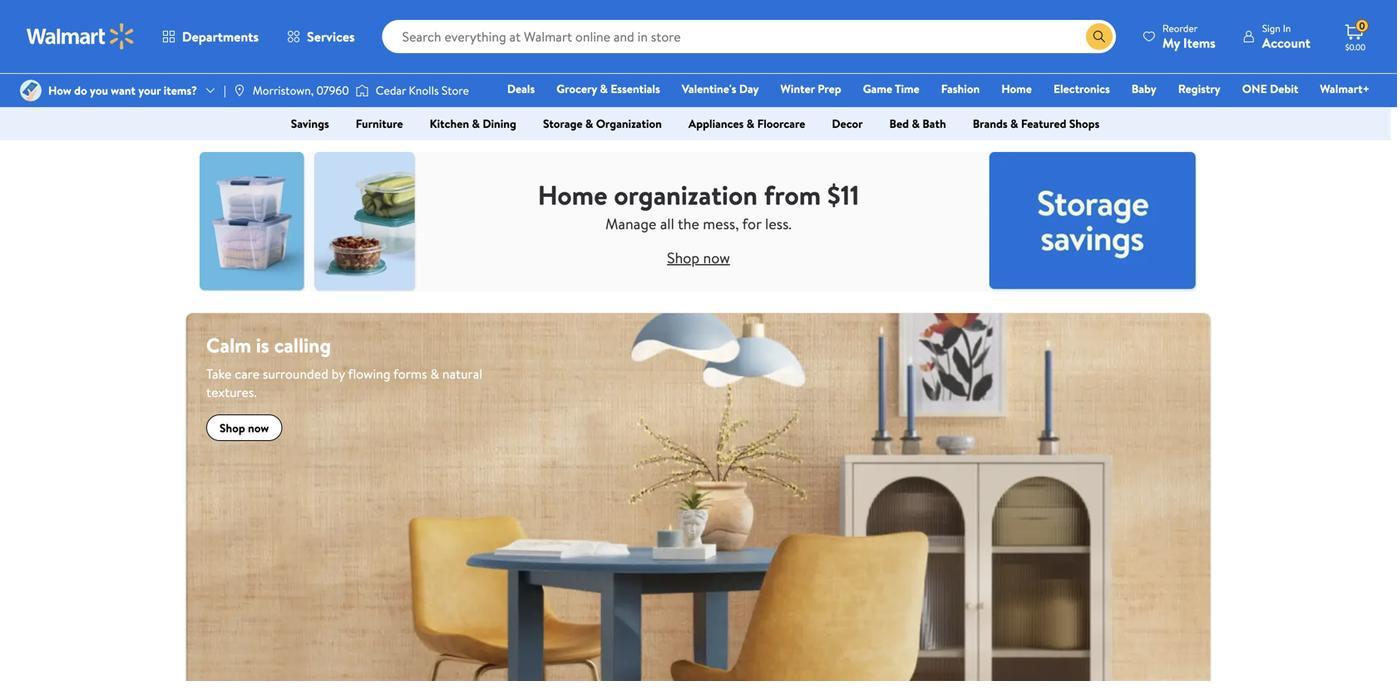 Task type: locate. For each thing, give the bounding box(es) containing it.
home
[[1001, 81, 1032, 97], [538, 177, 607, 214]]

decor
[[832, 116, 863, 132]]

how
[[48, 82, 71, 99]]

winter prep
[[780, 81, 841, 97]]

shop now down the the
[[667, 248, 730, 268]]

now for is
[[248, 420, 269, 436]]

appliances & floorcare
[[688, 116, 805, 132]]

textures.
[[206, 383, 257, 402]]

reorder
[[1162, 21, 1198, 35]]

services button
[[273, 17, 369, 57]]

you
[[90, 82, 108, 99]]

shop now link down the the
[[667, 248, 730, 268]]

kitchen & dining
[[430, 116, 516, 132]]

0 vertical spatial shop
[[667, 248, 700, 268]]

home inside the home organization from $11 manage all the mess, for less.
[[538, 177, 607, 214]]

walmart+ link
[[1313, 80, 1377, 98]]

surrounded
[[263, 365, 328, 383]]

1 horizontal spatial shop now
[[667, 248, 730, 268]]

home organization from $11 image
[[200, 152, 1197, 292]]

1 horizontal spatial shop now link
[[667, 248, 730, 268]]

departments
[[182, 27, 259, 46]]

mess,
[[703, 214, 739, 234]]

shop down the the
[[667, 248, 700, 268]]

valentine's day
[[682, 81, 759, 97]]

0 horizontal spatial shop now link
[[206, 415, 282, 442]]

& left floorcare
[[747, 116, 754, 132]]

0 vertical spatial shop now
[[667, 248, 730, 268]]

electronics
[[1054, 81, 1110, 97]]

 image right | on the left
[[233, 84, 246, 97]]

1 vertical spatial shop
[[220, 420, 245, 436]]

less.
[[765, 214, 792, 234]]

my
[[1162, 34, 1180, 52]]

1 horizontal spatial  image
[[233, 84, 246, 97]]

game
[[863, 81, 892, 97]]

winter
[[780, 81, 815, 97]]

want
[[111, 82, 136, 99]]

electronics link
[[1046, 80, 1117, 98]]

0 horizontal spatial  image
[[20, 80, 42, 101]]

home up brands & featured shops
[[1001, 81, 1032, 97]]

from
[[764, 177, 821, 214]]

sign
[[1262, 21, 1281, 35]]

0 vertical spatial shop now link
[[667, 248, 730, 268]]

 image
[[356, 82, 369, 99]]

bath
[[922, 116, 946, 132]]

 image left 'how'
[[20, 80, 42, 101]]

winter prep link
[[773, 80, 849, 98]]

shop
[[667, 248, 700, 268], [220, 420, 245, 436]]

shop now for is
[[220, 420, 269, 436]]

1 vertical spatial shop now link
[[206, 415, 282, 442]]

game time link
[[855, 80, 927, 98]]

reorder my items
[[1162, 21, 1216, 52]]

dining
[[483, 116, 516, 132]]

floorcare
[[757, 116, 805, 132]]

calm
[[206, 332, 251, 360]]

0 horizontal spatial now
[[248, 420, 269, 436]]

bed & bath button
[[876, 111, 959, 137]]

fashion link
[[934, 80, 987, 98]]

& right "storage"
[[585, 116, 593, 132]]

&
[[600, 81, 608, 97], [472, 116, 480, 132], [585, 116, 593, 132], [747, 116, 754, 132], [912, 116, 920, 132], [1010, 116, 1018, 132], [430, 365, 439, 383]]

& for brands
[[1010, 116, 1018, 132]]

cedar
[[376, 82, 406, 99]]

shop down textures. on the left of the page
[[220, 420, 245, 436]]

game time
[[863, 81, 920, 97]]

1 vertical spatial shop now
[[220, 420, 269, 436]]

now for organization
[[703, 248, 730, 268]]

1 vertical spatial home
[[538, 177, 607, 214]]

& right grocery
[[600, 81, 608, 97]]

 image
[[20, 80, 42, 101], [233, 84, 246, 97]]

0 vertical spatial now
[[703, 248, 730, 268]]

$0.00
[[1345, 42, 1366, 53]]

organization
[[596, 116, 662, 132]]

departments button
[[148, 17, 273, 57]]

items
[[1183, 34, 1216, 52]]

shop now down textures. on the left of the page
[[220, 420, 269, 436]]

0 horizontal spatial home
[[538, 177, 607, 214]]

0 horizontal spatial shop
[[220, 420, 245, 436]]

manage
[[605, 214, 657, 234]]

now down mess, on the right of page
[[703, 248, 730, 268]]

search icon image
[[1093, 30, 1106, 43]]

now down textures. on the left of the page
[[248, 420, 269, 436]]

shop now link for organization
[[667, 248, 730, 268]]

1 horizontal spatial home
[[1001, 81, 1032, 97]]

& right bed
[[912, 116, 920, 132]]

home down "storage"
[[538, 177, 607, 214]]

shop now link
[[667, 248, 730, 268], [206, 415, 282, 442]]

0 horizontal spatial shop now
[[220, 420, 269, 436]]

& right 'forms'
[[430, 365, 439, 383]]

storage & organization
[[543, 116, 662, 132]]

one
[[1242, 81, 1267, 97]]

morristown,
[[253, 82, 314, 99]]

brands & featured shops
[[973, 116, 1100, 132]]

0 vertical spatial home
[[1001, 81, 1032, 97]]

1 horizontal spatial now
[[703, 248, 730, 268]]

shop now link down textures. on the left of the page
[[206, 415, 282, 442]]

shop inside shop now link
[[220, 420, 245, 436]]

1 vertical spatial now
[[248, 420, 269, 436]]

deals link
[[500, 80, 542, 98]]

savings
[[291, 116, 329, 132]]

grocery
[[557, 81, 597, 97]]

decor button
[[819, 111, 876, 137]]

home for home
[[1001, 81, 1032, 97]]

& right brands
[[1010, 116, 1018, 132]]

brands
[[973, 116, 1008, 132]]

natural
[[442, 365, 482, 383]]

now
[[703, 248, 730, 268], [248, 420, 269, 436]]

& left dining
[[472, 116, 480, 132]]

essentials
[[611, 81, 660, 97]]

1 horizontal spatial shop
[[667, 248, 700, 268]]



Task type: vqa. For each thing, say whether or not it's contained in the screenshot.
Departments
yes



Task type: describe. For each thing, give the bounding box(es) containing it.
store
[[442, 82, 469, 99]]

organization
[[614, 177, 758, 214]]

registry
[[1178, 81, 1221, 97]]

savings button
[[278, 111, 342, 137]]

valentine's day link
[[674, 80, 766, 98]]

brands & featured shops button
[[959, 111, 1113, 137]]

for
[[742, 214, 761, 234]]

baby
[[1132, 81, 1157, 97]]

home link
[[994, 80, 1039, 98]]

do
[[74, 82, 87, 99]]

& for appliances
[[747, 116, 754, 132]]

is
[[256, 332, 269, 360]]

how do you want your items?
[[48, 82, 197, 99]]

storage & organization button
[[530, 111, 675, 137]]

calling
[[274, 332, 331, 360]]

shop for organization
[[667, 248, 700, 268]]

$11
[[827, 177, 859, 214]]

& for grocery
[[600, 81, 608, 97]]

shop now link for is
[[206, 415, 282, 442]]

shop now for organization
[[667, 248, 730, 268]]

walmart+
[[1320, 81, 1370, 97]]

& inside calm is calling take care surrounded by flowing forms & natural textures.
[[430, 365, 439, 383]]

baby link
[[1124, 80, 1164, 98]]

care
[[235, 365, 260, 383]]

flowing
[[348, 365, 390, 383]]

shops
[[1069, 116, 1100, 132]]

furniture
[[356, 116, 403, 132]]

kitchen
[[430, 116, 469, 132]]

appliances
[[688, 116, 744, 132]]

all
[[660, 214, 674, 234]]

time
[[895, 81, 920, 97]]

one debit
[[1242, 81, 1298, 97]]

registry link
[[1171, 80, 1228, 98]]

furniture button
[[342, 111, 416, 137]]

& for kitchen
[[472, 116, 480, 132]]

your
[[138, 82, 161, 99]]

 image for morristown, 07960
[[233, 84, 246, 97]]

sign in account
[[1262, 21, 1311, 52]]

one debit link
[[1235, 80, 1306, 98]]

fashion
[[941, 81, 980, 97]]

Walmart Site-Wide search field
[[382, 20, 1116, 53]]

prep
[[818, 81, 841, 97]]

& for storage
[[585, 116, 593, 132]]

cedar knolls store
[[376, 82, 469, 99]]

the
[[678, 214, 699, 234]]

& for bed
[[912, 116, 920, 132]]

calm is calling take care surrounded by flowing forms & natural textures.
[[206, 332, 482, 402]]

knolls
[[409, 82, 439, 99]]

take
[[206, 365, 232, 383]]

Search search field
[[382, 20, 1116, 53]]

shop for is
[[220, 420, 245, 436]]

day
[[739, 81, 759, 97]]

walmart image
[[27, 23, 135, 50]]

bed & bath
[[889, 116, 946, 132]]

debit
[[1270, 81, 1298, 97]]

forms
[[393, 365, 427, 383]]

deals
[[507, 81, 535, 97]]

home for home organization from $11 manage all the mess, for less.
[[538, 177, 607, 214]]

kitchen & dining button
[[416, 111, 530, 137]]

in
[[1283, 21, 1291, 35]]

grocery & essentials link
[[549, 80, 668, 98]]

0
[[1359, 19, 1365, 33]]

storage
[[543, 116, 583, 132]]

|
[[224, 82, 226, 99]]

appliances & floorcare button
[[675, 111, 819, 137]]

grocery & essentials
[[557, 81, 660, 97]]

morristown, 07960
[[253, 82, 349, 99]]

by
[[332, 365, 345, 383]]

bed
[[889, 116, 909, 132]]

items?
[[164, 82, 197, 99]]

07960
[[316, 82, 349, 99]]

account
[[1262, 34, 1311, 52]]

valentine's
[[682, 81, 736, 97]]

featured
[[1021, 116, 1066, 132]]

 image for how do you want your items?
[[20, 80, 42, 101]]

home organization from $11 manage all the mess, for less.
[[538, 177, 859, 234]]

services
[[307, 27, 355, 46]]



